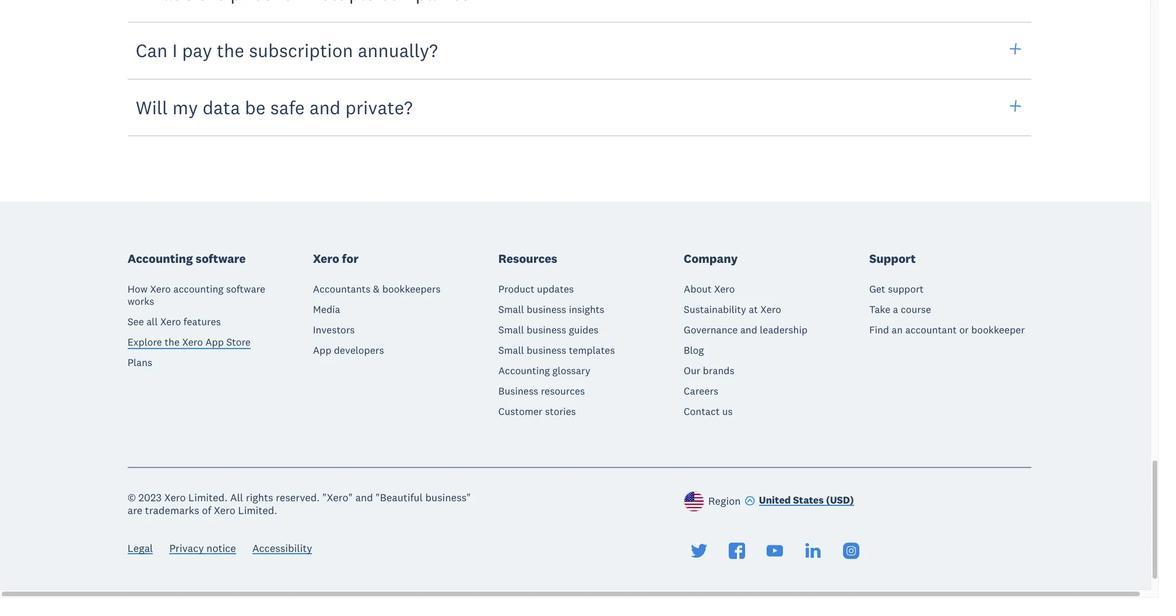 Task type: describe. For each thing, give the bounding box(es) containing it.
contact
[[684, 405, 720, 418]]

get support link
[[869, 283, 924, 295]]

how xero accounting software works link
[[127, 283, 290, 308]]

twitter image
[[691, 543, 707, 559]]

&
[[373, 283, 380, 295]]

updates
[[537, 283, 574, 295]]

explore the xero app store
[[127, 336, 251, 349]]

resources
[[498, 251, 557, 267]]

legal
[[127, 542, 153, 555]]

guides
[[569, 323, 599, 336]]

product
[[498, 283, 534, 295]]

get
[[869, 283, 885, 295]]

take a course link
[[869, 303, 931, 316]]

will my data be safe and private?
[[136, 96, 413, 119]]

xero right at
[[761, 303, 781, 316]]

legal link
[[127, 542, 153, 558]]

"xero"
[[322, 491, 353, 504]]

sustainability at xero link
[[684, 303, 781, 316]]

the current region is united states image
[[684, 491, 704, 512]]

all
[[230, 491, 243, 504]]

0 horizontal spatial the
[[165, 336, 180, 349]]

the inside 'dropdown button'
[[217, 38, 244, 62]]

xero inside how xero accounting software works
[[150, 283, 171, 295]]

business
[[498, 385, 538, 397]]

business for insights
[[527, 303, 566, 316]]

our
[[684, 364, 700, 377]]

app developers link
[[313, 344, 384, 357]]

for
[[342, 251, 359, 267]]

see
[[127, 315, 144, 328]]

about xero
[[684, 283, 735, 295]]

notice
[[206, 542, 236, 555]]

us
[[722, 405, 733, 418]]

stories
[[545, 405, 576, 418]]

media link
[[313, 303, 340, 316]]

how xero accounting software works
[[127, 283, 265, 308]]

an
[[892, 323, 903, 336]]

see all xero features
[[127, 315, 221, 328]]

find
[[869, 323, 889, 336]]

contact us
[[684, 405, 733, 418]]

contact us link
[[684, 405, 733, 418]]

see all xero features link
[[127, 315, 221, 328]]

1 horizontal spatial app
[[313, 344, 331, 357]]

accessibility link
[[252, 542, 312, 558]]

small business guides link
[[498, 323, 599, 336]]

small business templates
[[498, 344, 615, 357]]

of
[[202, 504, 211, 517]]

rights
[[246, 491, 273, 504]]

"beautiful
[[376, 491, 423, 504]]

business resources
[[498, 385, 585, 397]]

insights
[[569, 303, 604, 316]]

get support
[[869, 283, 924, 295]]

subscription
[[249, 38, 353, 62]]

united states (usd)
[[759, 494, 854, 507]]

annually?
[[358, 38, 438, 62]]

accountants
[[313, 283, 371, 295]]

careers link
[[684, 385, 718, 397]]

©
[[127, 491, 136, 504]]

xero left for
[[313, 251, 339, 267]]

about
[[684, 283, 712, 295]]

accounting glossary link
[[498, 364, 590, 377]]

accounting for accounting software
[[127, 251, 193, 267]]

accounting
[[173, 283, 224, 295]]

pay
[[182, 38, 212, 62]]

accessibility
[[252, 542, 312, 555]]

small business insights
[[498, 303, 604, 316]]

app developers
[[313, 344, 384, 357]]

1 horizontal spatial limited.
[[238, 504, 277, 517]]

support
[[869, 251, 916, 267]]

small for small business insights
[[498, 303, 524, 316]]

blog link
[[684, 344, 704, 357]]

can i pay the subscription annually?
[[136, 38, 438, 62]]

investors
[[313, 323, 355, 336]]

bookkeeper
[[971, 323, 1025, 336]]

privacy notice
[[169, 542, 236, 555]]

will my data be safe and private? button
[[127, 78, 1032, 137]]

governance
[[684, 323, 738, 336]]

xero for
[[313, 251, 359, 267]]

product updates
[[498, 283, 574, 295]]

business"
[[425, 491, 471, 504]]

xero right of
[[214, 504, 235, 517]]

templates
[[569, 344, 615, 357]]

customer
[[498, 405, 542, 418]]

are
[[127, 504, 142, 517]]

developers
[[334, 344, 384, 357]]

governance and leadership link
[[684, 323, 808, 336]]



Task type: vqa. For each thing, say whether or not it's contained in the screenshot.
Governance
yes



Task type: locate. For each thing, give the bounding box(es) containing it.
1 vertical spatial accounting
[[498, 364, 550, 377]]

or
[[959, 323, 969, 336]]

explore
[[127, 336, 162, 349]]

limited.
[[188, 491, 228, 504], [238, 504, 277, 517]]

1 vertical spatial and
[[740, 323, 757, 336]]

united
[[759, 494, 791, 507]]

software up accounting
[[196, 251, 246, 267]]

0 horizontal spatial app
[[205, 336, 224, 349]]

1 small from the top
[[498, 303, 524, 316]]

linkedin image
[[805, 543, 821, 559]]

accounting
[[127, 251, 193, 267], [498, 364, 550, 377]]

accountants & bookkeepers link
[[313, 283, 441, 295]]

youtube image
[[767, 543, 783, 559]]

app down features
[[205, 336, 224, 349]]

limited. left all
[[188, 491, 228, 504]]

accounting glossary
[[498, 364, 590, 377]]

business down small business guides
[[527, 344, 566, 357]]

3 business from the top
[[527, 344, 566, 357]]

accounting software
[[127, 251, 246, 267]]

accounting for accounting glossary
[[498, 364, 550, 377]]

1 horizontal spatial the
[[217, 38, 244, 62]]

small
[[498, 303, 524, 316], [498, 323, 524, 336], [498, 344, 524, 357]]

can i pay the subscription annually? button
[[127, 21, 1032, 80]]

0 vertical spatial the
[[217, 38, 244, 62]]

reserved.
[[276, 491, 320, 504]]

0 vertical spatial accounting
[[127, 251, 193, 267]]

xero
[[313, 251, 339, 267], [150, 283, 171, 295], [714, 283, 735, 295], [761, 303, 781, 316], [160, 315, 181, 328], [182, 336, 203, 349], [164, 491, 186, 504], [214, 504, 235, 517]]

sustainability at xero
[[684, 303, 781, 316]]

small for small business guides
[[498, 323, 524, 336]]

0 horizontal spatial accounting
[[127, 251, 193, 267]]

customer stories
[[498, 405, 576, 418]]

business for guides
[[527, 323, 566, 336]]

2023
[[139, 491, 162, 504]]

a
[[893, 303, 898, 316]]

accounting up how
[[127, 251, 193, 267]]

bookkeepers
[[382, 283, 441, 295]]

business
[[527, 303, 566, 316], [527, 323, 566, 336], [527, 344, 566, 357]]

1 vertical spatial the
[[165, 336, 180, 349]]

2 horizontal spatial and
[[740, 323, 757, 336]]

1 horizontal spatial accounting
[[498, 364, 550, 377]]

and right safe
[[309, 96, 341, 119]]

software inside how xero accounting software works
[[226, 283, 265, 295]]

0 vertical spatial and
[[309, 96, 341, 119]]

be
[[245, 96, 266, 119]]

2 business from the top
[[527, 323, 566, 336]]

states
[[793, 494, 824, 507]]

trademarks
[[145, 504, 199, 517]]

instagram image
[[843, 543, 859, 559]]

0 vertical spatial software
[[196, 251, 246, 267]]

business resources link
[[498, 385, 585, 397]]

0 horizontal spatial and
[[309, 96, 341, 119]]

brands
[[703, 364, 734, 377]]

careers
[[684, 385, 718, 397]]

accountant
[[905, 323, 957, 336]]

find an accountant or bookkeeper
[[869, 323, 1025, 336]]

2 vertical spatial small
[[498, 344, 524, 357]]

app down investors
[[313, 344, 331, 357]]

course
[[901, 303, 931, 316]]

i
[[172, 38, 177, 62]]

app
[[205, 336, 224, 349], [313, 344, 331, 357]]

sustainability
[[684, 303, 746, 316]]

(usd)
[[826, 494, 854, 507]]

governance and leadership
[[684, 323, 808, 336]]

product updates link
[[498, 283, 574, 295]]

1 vertical spatial software
[[226, 283, 265, 295]]

features
[[184, 315, 221, 328]]

business for templates
[[527, 344, 566, 357]]

and inside dropdown button
[[309, 96, 341, 119]]

xero up sustainability at xero link
[[714, 283, 735, 295]]

our brands link
[[684, 364, 734, 377]]

how
[[127, 283, 148, 295]]

accountants & bookkeepers
[[313, 283, 441, 295]]

2 vertical spatial business
[[527, 344, 566, 357]]

small for small business templates
[[498, 344, 524, 357]]

privacy
[[169, 542, 204, 555]]

2 small from the top
[[498, 323, 524, 336]]

3 small from the top
[[498, 344, 524, 357]]

and down at
[[740, 323, 757, 336]]

the down see all xero features link
[[165, 336, 180, 349]]

2 vertical spatial and
[[355, 491, 373, 504]]

private?
[[345, 96, 413, 119]]

accounting up business
[[498, 364, 550, 377]]

1 horizontal spatial and
[[355, 491, 373, 504]]

and inside © 2023 xero limited. all rights reserved. "xero" and "beautiful business" are trademarks of xero limited.
[[355, 491, 373, 504]]

1 vertical spatial business
[[527, 323, 566, 336]]

xero down features
[[182, 336, 203, 349]]

small business templates link
[[498, 344, 615, 357]]

1 business from the top
[[527, 303, 566, 316]]

safe
[[270, 96, 305, 119]]

support
[[888, 283, 924, 295]]

united states (usd) button
[[745, 494, 854, 509]]

all
[[146, 315, 158, 328]]

about xero link
[[684, 283, 735, 295]]

privacy notice link
[[169, 542, 236, 558]]

company
[[684, 251, 738, 267]]

glossary
[[552, 364, 590, 377]]

works
[[127, 295, 154, 308]]

can
[[136, 38, 168, 62]]

investors link
[[313, 323, 355, 336]]

media
[[313, 303, 340, 316]]

xero right how
[[150, 283, 171, 295]]

business down small business insights link
[[527, 323, 566, 336]]

business up the small business guides link
[[527, 303, 566, 316]]

will
[[136, 96, 168, 119]]

and right "xero"
[[355, 491, 373, 504]]

data
[[203, 96, 240, 119]]

xero right all
[[160, 315, 181, 328]]

software right accounting
[[226, 283, 265, 295]]

0 vertical spatial business
[[527, 303, 566, 316]]

plans link
[[127, 356, 152, 369]]

1 vertical spatial small
[[498, 323, 524, 336]]

0 vertical spatial small
[[498, 303, 524, 316]]

limited. up accessibility
[[238, 504, 277, 517]]

leadership
[[760, 323, 808, 336]]

find an accountant or bookkeeper link
[[869, 323, 1025, 336]]

xero right 2023
[[164, 491, 186, 504]]

0 horizontal spatial limited.
[[188, 491, 228, 504]]

the
[[217, 38, 244, 62], [165, 336, 180, 349]]

resources
[[541, 385, 585, 397]]

the right pay
[[217, 38, 244, 62]]

our brands
[[684, 364, 734, 377]]

facebook image
[[729, 543, 745, 559]]



